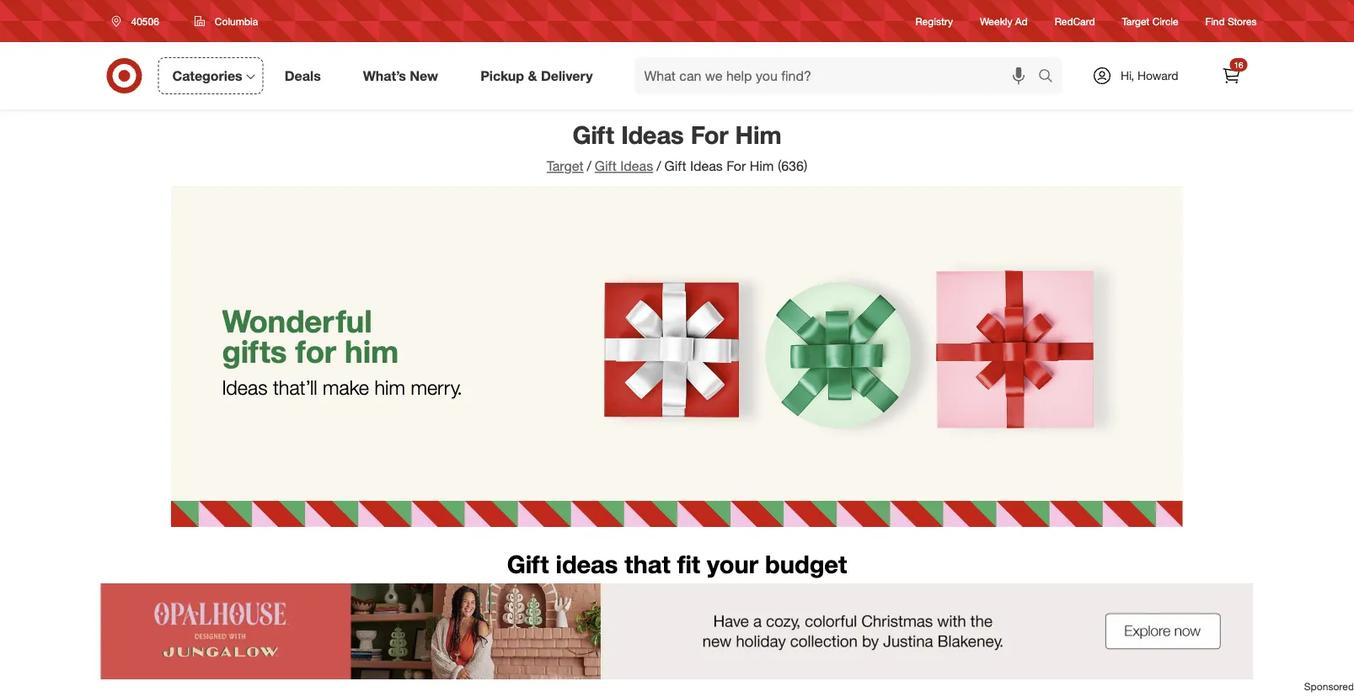 Task type: locate. For each thing, give the bounding box(es) containing it.
search
[[1031, 69, 1071, 86]]

what's new
[[363, 67, 438, 84]]

him
[[345, 333, 399, 371], [375, 376, 405, 400]]

registry link
[[916, 14, 953, 28]]

search button
[[1031, 57, 1071, 98]]

0 vertical spatial him
[[345, 333, 399, 371]]

him
[[735, 120, 782, 150], [750, 158, 774, 174]]

columbia button
[[184, 6, 269, 36]]

pickup
[[481, 67, 524, 84]]

redcard link
[[1055, 14, 1095, 28]]

1 vertical spatial for
[[727, 158, 746, 174]]

him up (636)
[[735, 120, 782, 150]]

/ right target link
[[587, 158, 592, 174]]

What can we help you find? suggestions appear below search field
[[634, 57, 1043, 94]]

him right 'make' in the left bottom of the page
[[375, 376, 405, 400]]

0 vertical spatial target
[[1122, 15, 1150, 27]]

0 vertical spatial for
[[691, 120, 729, 150]]

that'll
[[273, 376, 317, 400]]

columbia
[[215, 15, 258, 27]]

ideas inside wonderful gifts for him ideas that'll make him merry.
[[222, 376, 268, 400]]

gift right target link
[[595, 158, 617, 174]]

what's
[[363, 67, 406, 84]]

wonderful gifts for him ideas that'll make him merry.
[[222, 302, 463, 400]]

circle
[[1153, 15, 1179, 27]]

him left (636)
[[750, 158, 774, 174]]

ideas
[[621, 120, 684, 150], [621, 158, 653, 174], [690, 158, 723, 174], [222, 376, 268, 400]]

for
[[691, 120, 729, 150], [727, 158, 746, 174]]

40506 button
[[101, 6, 177, 36]]

him up 'make' in the left bottom of the page
[[345, 333, 399, 371]]

1 horizontal spatial /
[[657, 158, 661, 174]]

stores
[[1228, 15, 1257, 27]]

gift left ideas
[[507, 549, 549, 579]]

target
[[1122, 15, 1150, 27], [547, 158, 584, 174]]

1 vertical spatial target
[[547, 158, 584, 174]]

find stores link
[[1206, 14, 1257, 28]]

make
[[323, 376, 369, 400]]

that
[[625, 549, 671, 579]]

budget
[[765, 549, 847, 579]]

target left gift ideas 'link'
[[547, 158, 584, 174]]

merry.
[[411, 376, 463, 400]]

pickup & delivery link
[[466, 57, 614, 94]]

what's new link
[[349, 57, 459, 94]]

target left circle
[[1122, 15, 1150, 27]]

registry
[[916, 15, 953, 27]]

1 vertical spatial him
[[375, 376, 405, 400]]

target link
[[547, 158, 584, 174]]

1 vertical spatial him
[[750, 158, 774, 174]]

0 horizontal spatial target
[[547, 158, 584, 174]]

0 horizontal spatial /
[[587, 158, 592, 174]]

howard
[[1138, 68, 1179, 83]]

ideas down gifts
[[222, 376, 268, 400]]

/ right gift ideas 'link'
[[657, 158, 661, 174]]

advertisement region
[[0, 584, 1354, 680]]

/
[[587, 158, 592, 174], [657, 158, 661, 174]]

ideas
[[556, 549, 618, 579]]

gift
[[573, 120, 614, 150], [595, 158, 617, 174], [665, 158, 686, 174], [507, 549, 549, 579]]



Task type: describe. For each thing, give the bounding box(es) containing it.
&
[[528, 67, 537, 84]]

gift ideas for him target / gift ideas / gift ideas for him (636)
[[547, 120, 808, 174]]

sponsored
[[1305, 681, 1354, 694]]

weekly ad link
[[980, 14, 1028, 28]]

gift ideas link
[[595, 158, 653, 174]]

16
[[1234, 59, 1244, 70]]

16 link
[[1213, 57, 1250, 94]]

gift up target link
[[573, 120, 614, 150]]

2 / from the left
[[657, 158, 661, 174]]

new
[[410, 67, 438, 84]]

fit
[[677, 549, 700, 579]]

ideas right target link
[[621, 158, 653, 174]]

1 / from the left
[[587, 158, 592, 174]]

gift right gift ideas 'link'
[[665, 158, 686, 174]]

deals link
[[270, 57, 342, 94]]

hi,
[[1121, 68, 1135, 83]]

hi, howard
[[1121, 68, 1179, 83]]

redcard
[[1055, 15, 1095, 27]]

wonderful
[[222, 302, 372, 340]]

ideas up gift ideas 'link'
[[621, 120, 684, 150]]

delivery
[[541, 67, 593, 84]]

40506
[[131, 15, 159, 27]]

find stores
[[1206, 15, 1257, 27]]

deals
[[285, 67, 321, 84]]

gifts
[[222, 333, 287, 371]]

target circle link
[[1122, 14, 1179, 28]]

categories link
[[158, 57, 264, 94]]

target inside gift ideas for him target / gift ideas / gift ideas for him (636)
[[547, 158, 584, 174]]

1 horizontal spatial target
[[1122, 15, 1150, 27]]

ad
[[1015, 15, 1028, 27]]

ideas right gift ideas 'link'
[[690, 158, 723, 174]]

pickup & delivery
[[481, 67, 593, 84]]

weekly
[[980, 15, 1013, 27]]

target circle
[[1122, 15, 1179, 27]]

(636)
[[778, 158, 808, 174]]

0 vertical spatial him
[[735, 120, 782, 150]]

categories
[[172, 67, 243, 84]]

for
[[296, 333, 336, 371]]

gift ideas that fit your budget
[[507, 549, 847, 579]]

find
[[1206, 15, 1225, 27]]

weekly ad
[[980, 15, 1028, 27]]

your
[[707, 549, 759, 579]]



Task type: vqa. For each thing, say whether or not it's contained in the screenshot.
Him
yes



